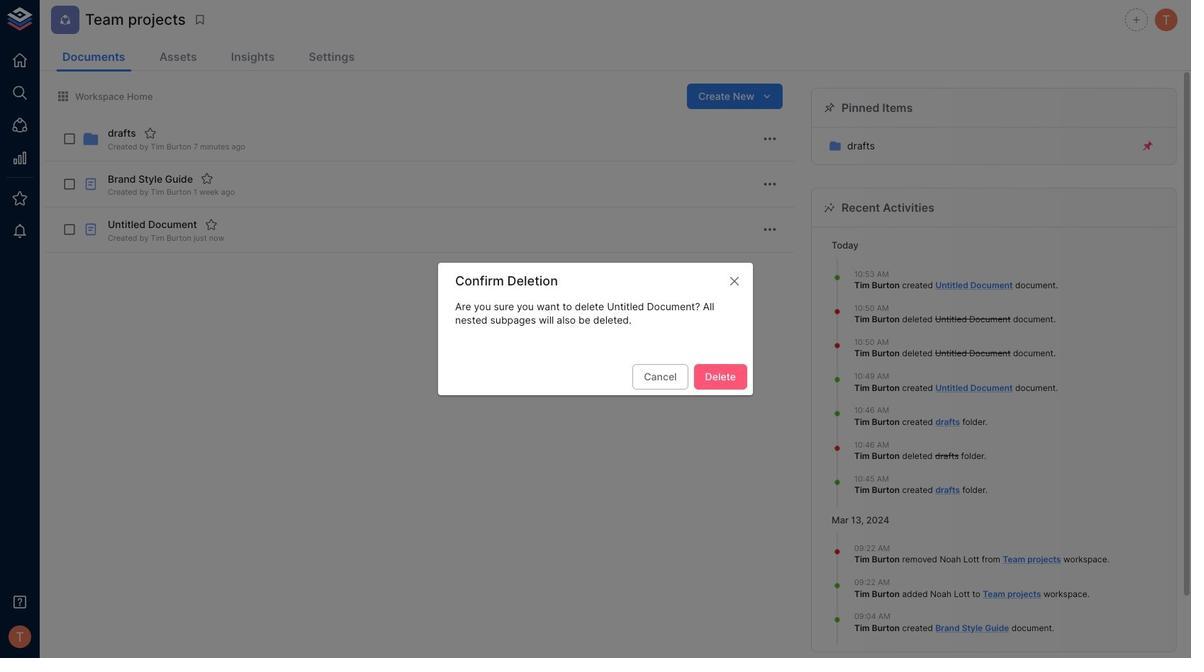 Task type: vqa. For each thing, say whether or not it's contained in the screenshot.
help image
no



Task type: locate. For each thing, give the bounding box(es) containing it.
0 horizontal spatial favorite image
[[144, 127, 157, 140]]

favorite image
[[201, 173, 214, 185]]

bookmark image
[[194, 13, 206, 26]]

0 vertical spatial favorite image
[[144, 127, 157, 140]]

unpin image
[[1142, 140, 1155, 153]]

1 horizontal spatial favorite image
[[205, 218, 218, 231]]

favorite image
[[144, 127, 157, 140], [205, 218, 218, 231]]

dialog
[[438, 263, 753, 396]]



Task type: describe. For each thing, give the bounding box(es) containing it.
1 vertical spatial favorite image
[[205, 218, 218, 231]]



